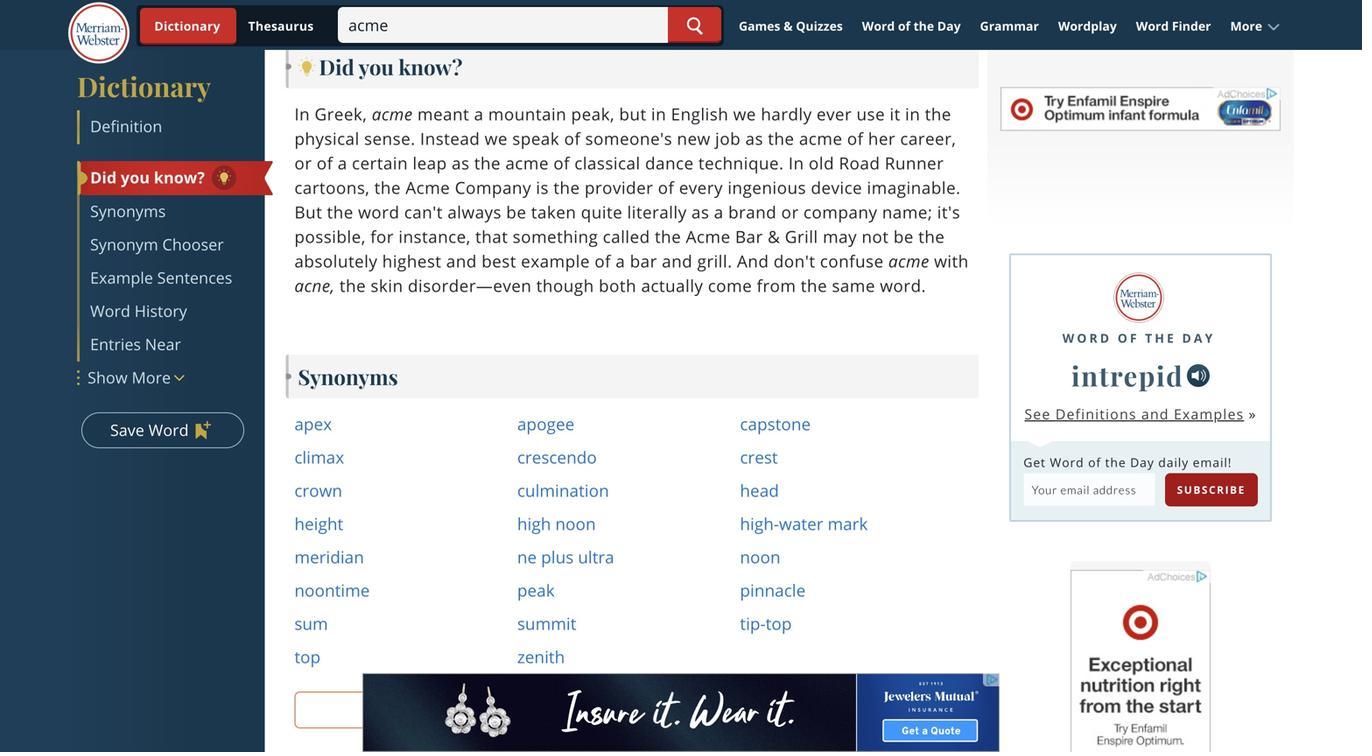 Task type: vqa. For each thing, say whether or not it's contained in the screenshot.
submit
yes



Task type: describe. For each thing, give the bounding box(es) containing it.
toggle search dictionary/thesaurus image
[[140, 8, 236, 45]]

get
[[1024, 454, 1046, 471]]

head
[[740, 479, 779, 502]]

top link
[[294, 645, 321, 668]]

both
[[599, 274, 637, 297]]

word up the entries
[[90, 300, 130, 322]]

1 horizontal spatial did
[[319, 53, 354, 81]]

0 vertical spatial as
[[745, 127, 763, 150]]

1 vertical spatial synonyms
[[298, 362, 398, 390]]

see all synonyms & antonyms in thesaurus
[[457, 699, 799, 721]]

1 vertical spatial know?
[[154, 167, 205, 188]]

meridian
[[294, 545, 364, 568]]

mark
[[828, 512, 868, 535]]

dictionary
[[77, 68, 211, 104]]

save word button
[[81, 412, 244, 448]]

show more
[[88, 367, 171, 388]]

company
[[455, 176, 531, 199]]

someone's
[[585, 127, 672, 150]]

0 vertical spatial be
[[506, 200, 527, 223]]

is
[[536, 176, 549, 199]]

name;
[[882, 200, 933, 223]]

see definitions and examples »
[[1025, 405, 1257, 423]]

always
[[448, 200, 502, 223]]

search word image
[[686, 17, 703, 35]]

word right 'get'
[[1050, 454, 1084, 471]]

water
[[779, 512, 823, 535]]

1 horizontal spatial and
[[662, 250, 693, 272]]

history
[[134, 300, 187, 322]]

peak,
[[571, 102, 615, 125]]

games
[[739, 18, 780, 34]]

sense.
[[364, 127, 415, 150]]

zenith
[[517, 645, 565, 668]]

may
[[823, 225, 857, 248]]

entries
[[90, 334, 141, 355]]

daily
[[1158, 454, 1189, 471]]

in for thesaurus
[[695, 699, 709, 721]]

grammar
[[980, 18, 1039, 34]]

but
[[619, 102, 647, 125]]

of up subscribe to word of the day text field
[[1088, 454, 1101, 471]]

0 vertical spatial in
[[294, 102, 310, 125]]

synonyms link
[[80, 195, 262, 228]]

example sentences link
[[80, 262, 262, 295]]

the down absolutely at the top left of page
[[340, 274, 366, 297]]

chooser
[[162, 234, 224, 255]]

of down speak
[[553, 151, 570, 174]]

acme inside acme with acne, the skin disorder—even though both actually come from the same word.
[[889, 250, 930, 272]]

possible,
[[294, 225, 366, 248]]

you inside did you know? link
[[121, 167, 150, 188]]

synonym chooser
[[90, 234, 224, 255]]

the right is
[[554, 176, 580, 199]]

1 horizontal spatial be
[[894, 225, 914, 248]]

physical
[[294, 127, 360, 150]]

the down the hardly
[[768, 127, 794, 150]]

0 vertical spatial &
[[784, 18, 793, 34]]

1 vertical spatial we
[[485, 127, 508, 150]]

see for see definitions and examples »
[[1025, 405, 1051, 423]]

come
[[708, 274, 752, 297]]

2 horizontal spatial in
[[905, 102, 920, 125]]

meant
[[417, 102, 469, 125]]

merriam-webster logo link
[[68, 2, 130, 65]]

mountain
[[488, 102, 567, 125]]

Subscribe to Word of the Day text field
[[1024, 473, 1155, 505]]

technique.
[[699, 151, 784, 174]]

ever
[[817, 102, 852, 125]]

1 vertical spatial did you know?
[[90, 167, 205, 188]]

and
[[737, 250, 769, 272]]

thesaurus
[[714, 699, 795, 721]]

apex
[[294, 412, 332, 435]]

height
[[294, 512, 343, 535]]

apogee link
[[517, 412, 575, 435]]

1 horizontal spatial acme
[[686, 225, 731, 248]]

acme up old
[[799, 127, 843, 150]]

of down the peak,
[[564, 127, 581, 150]]

merriam webster image
[[1114, 273, 1164, 323]]

word up intrepid "link"
[[1063, 330, 1112, 346]]

get word of the day daily email!
[[1024, 454, 1232, 471]]

& inside "link"
[[596, 699, 608, 721]]

noon link
[[740, 545, 781, 568]]

0 horizontal spatial and
[[446, 250, 477, 272]]

apogee
[[517, 412, 575, 435]]

capstone link
[[740, 412, 811, 435]]

don't
[[774, 250, 815, 272]]

of up both
[[595, 250, 611, 272]]

of down physical
[[317, 151, 333, 174]]

high noon link
[[517, 512, 596, 535]]

something
[[513, 225, 598, 248]]

skin
[[371, 274, 403, 297]]

runner
[[885, 151, 944, 174]]

instead
[[420, 127, 480, 150]]

brand
[[728, 200, 777, 223]]

quizzes
[[796, 18, 843, 34]]

a up cartoons,
[[338, 151, 347, 174]]

road
[[839, 151, 880, 174]]

summit link
[[517, 612, 576, 635]]

acme up the sense.
[[372, 102, 413, 125]]

definitions
[[1056, 405, 1137, 423]]

actually
[[641, 274, 703, 297]]

tip-top
[[740, 612, 792, 635]]

noontime link
[[294, 579, 370, 601]]

a down the every
[[714, 200, 724, 223]]

taken
[[531, 200, 576, 223]]

near
[[145, 334, 181, 355]]

0 horizontal spatial did
[[90, 167, 117, 188]]

games & quizzes link
[[731, 10, 851, 41]]

1 horizontal spatial you
[[359, 53, 394, 81]]

see all synonyms & antonyms in thesaurus link
[[294, 692, 970, 728]]

synonyms inside synonyms 'link'
[[90, 200, 166, 222]]

the down it's
[[918, 225, 945, 248]]

word of the day for the left word of the day link
[[862, 18, 961, 34]]

the left grammar link
[[914, 18, 934, 34]]

0 vertical spatial we
[[733, 102, 756, 125]]

culmination
[[517, 479, 609, 502]]

in for english
[[651, 102, 666, 125]]

hardly
[[761, 102, 812, 125]]

show more button
[[77, 362, 262, 395]]



Task type: locate. For each thing, give the bounding box(es) containing it.
word right save
[[148, 419, 189, 441]]

1 vertical spatial you
[[121, 167, 150, 188]]

1 vertical spatial noon
[[740, 545, 781, 568]]

day left grammar link
[[937, 18, 961, 34]]

did up greek,
[[319, 53, 354, 81]]

0 horizontal spatial be
[[506, 200, 527, 223]]

0 horizontal spatial or
[[294, 151, 312, 174]]

we
[[733, 102, 756, 125], [485, 127, 508, 150]]

0 vertical spatial know?
[[399, 53, 463, 81]]

acme up word.
[[889, 250, 930, 272]]

in inside "link"
[[695, 699, 709, 721]]

job
[[715, 127, 741, 150]]

1 horizontal spatial or
[[781, 200, 799, 223]]

dance
[[645, 151, 694, 174]]

email!
[[1193, 454, 1232, 471]]

advertisement region
[[391, 0, 874, 10], [1001, 87, 1281, 131], [1071, 570, 1211, 752], [362, 673, 1000, 752]]

in right antonyms
[[695, 699, 709, 721]]

1 horizontal spatial in
[[789, 151, 804, 174]]

day for the bottommost word of the day link
[[1182, 330, 1215, 346]]

know? up 'meant'
[[399, 53, 463, 81]]

2 horizontal spatial &
[[784, 18, 793, 34]]

be down name;
[[894, 225, 914, 248]]

certain
[[352, 151, 408, 174]]

example sentences
[[90, 267, 232, 288]]

synonyms up apex
[[298, 362, 398, 390]]

acme down speak
[[505, 151, 549, 174]]

and up disorder—even
[[446, 250, 477, 272]]

0 vertical spatial see
[[1025, 405, 1051, 423]]

acme
[[372, 102, 413, 125], [799, 127, 843, 150], [505, 151, 549, 174], [889, 250, 930, 272]]

you up in greek, acme
[[359, 53, 394, 81]]

0 horizontal spatial in
[[294, 102, 310, 125]]

listen to the pronunciation of intrepid image
[[1187, 364, 1210, 387]]

word of the day for the bottommost word of the day link
[[1063, 330, 1215, 346]]

1 vertical spatial in
[[789, 151, 804, 174]]

top down pinnacle
[[766, 612, 792, 635]]

pinnacle
[[740, 579, 806, 601]]

cartoons,
[[294, 176, 370, 199]]

in left old
[[789, 151, 804, 174]]

the down the literally
[[655, 225, 681, 248]]

0 vertical spatial you
[[359, 53, 394, 81]]

0 horizontal spatial word of the day
[[862, 18, 961, 34]]

merriam webster - established 1828 image
[[68, 2, 130, 65]]

as
[[745, 127, 763, 150], [452, 151, 470, 174], [692, 200, 709, 223]]

Search search field
[[338, 7, 721, 43]]

be down company
[[506, 200, 527, 223]]

0 horizontal spatial we
[[485, 127, 508, 150]]

instance,
[[399, 225, 471, 248]]

word history
[[90, 300, 187, 322]]

highest
[[382, 250, 442, 272]]

or
[[294, 151, 312, 174], [781, 200, 799, 223]]

definition link
[[80, 110, 262, 144]]

as down the instead
[[452, 151, 470, 174]]

0 horizontal spatial you
[[121, 167, 150, 188]]

from
[[757, 274, 796, 297]]

synonym
[[90, 234, 158, 255]]

every
[[679, 176, 723, 199]]

the up subscribe to word of the day text field
[[1105, 454, 1126, 471]]

noon
[[555, 512, 596, 535], [740, 545, 781, 568]]

in
[[294, 102, 310, 125], [789, 151, 804, 174]]

day left daily
[[1130, 454, 1155, 471]]

the down the certain on the top left of the page
[[374, 176, 401, 199]]

1 horizontal spatial did you know?
[[319, 53, 463, 81]]

use
[[857, 102, 885, 125]]

example
[[90, 267, 153, 288]]

sum
[[294, 612, 328, 635]]

definition
[[90, 116, 162, 137]]

crest link
[[740, 446, 778, 468]]

crown
[[294, 479, 342, 502]]

speak
[[512, 127, 560, 150]]

1 vertical spatial did
[[90, 167, 117, 188]]

in right but
[[651, 102, 666, 125]]

2 horizontal spatial synonyms
[[512, 699, 591, 721]]

& right games
[[784, 18, 793, 34]]

0 horizontal spatial day
[[937, 18, 961, 34]]

apex link
[[294, 412, 332, 435]]

all
[[490, 699, 507, 721]]

1 vertical spatial &
[[768, 225, 780, 248]]

imaginable.
[[867, 176, 961, 199]]

word left finder
[[1136, 18, 1169, 34]]

word finder link
[[1128, 10, 1219, 41]]

wordplay
[[1058, 18, 1117, 34]]

acme up grill.
[[686, 225, 731, 248]]

and down the intrepid
[[1141, 405, 1169, 423]]

0 horizontal spatial acme
[[406, 176, 450, 199]]

save
[[110, 419, 144, 441]]

as down the every
[[692, 200, 709, 223]]

english
[[671, 102, 729, 125]]

0 horizontal spatial as
[[452, 151, 470, 174]]

1 vertical spatial day
[[1182, 330, 1215, 346]]

of right the quizzes
[[898, 18, 910, 34]]

1 horizontal spatial day
[[1130, 454, 1155, 471]]

high
[[517, 512, 551, 535]]

the up company
[[474, 151, 501, 174]]

day up listen to the pronunciation of intrepid link
[[1182, 330, 1215, 346]]

listen to the pronunciation of intrepid link
[[1187, 364, 1210, 387]]

day for the left word of the day link
[[937, 18, 961, 34]]

climax link
[[294, 446, 344, 468]]

word finder
[[1136, 18, 1211, 34]]

synonyms up synonym
[[90, 200, 166, 222]]

0 horizontal spatial know?
[[154, 167, 205, 188]]

plus
[[541, 545, 574, 568]]

0 horizontal spatial top
[[294, 645, 321, 668]]

high-water mark link
[[740, 512, 868, 535]]

capstone
[[740, 412, 811, 435]]

synonyms inside see all synonyms & antonyms in thesaurus "link"
[[512, 699, 591, 721]]

see inside "link"
[[457, 699, 485, 721]]

of
[[898, 18, 910, 34], [564, 127, 581, 150], [847, 127, 864, 150], [317, 151, 333, 174], [553, 151, 570, 174], [658, 176, 674, 199], [595, 250, 611, 272], [1118, 330, 1139, 346], [1088, 454, 1101, 471]]

we down mountain
[[485, 127, 508, 150]]

0 vertical spatial or
[[294, 151, 312, 174]]

1 vertical spatial see
[[457, 699, 485, 721]]

did you know? link
[[78, 161, 274, 195]]

as right the job at the right of page
[[745, 127, 763, 150]]

the down cartoons,
[[327, 200, 353, 223]]

synonyms right all
[[512, 699, 591, 721]]

2 vertical spatial synonyms
[[512, 699, 591, 721]]

see for see all synonyms & antonyms in thesaurus
[[457, 699, 485, 721]]

leap
[[413, 151, 447, 174]]

1 vertical spatial as
[[452, 151, 470, 174]]

intrepid link
[[1071, 355, 1184, 396]]

1 vertical spatial acme
[[686, 225, 731, 248]]

that
[[475, 225, 508, 248]]

2 vertical spatial day
[[1130, 454, 1155, 471]]

of up the intrepid
[[1118, 330, 1139, 346]]

word right the quizzes
[[862, 18, 895, 34]]

in right it
[[905, 102, 920, 125]]

you
[[359, 53, 394, 81], [121, 167, 150, 188]]

literally
[[627, 200, 687, 223]]

0 vertical spatial acme
[[406, 176, 450, 199]]

the down merriam webster image
[[1145, 330, 1176, 346]]

0 vertical spatial word of the day link
[[854, 10, 969, 41]]

crest
[[740, 446, 778, 468]]

0 vertical spatial did you know?
[[319, 53, 463, 81]]

0 horizontal spatial noon
[[555, 512, 596, 535]]

in inside meant a mountain peak, but in english we hardly ever use it in the physical sense. instead we speak of someone's new job as the acme of her career, or of a certain leap as the acme of classical dance technique. in old road runner cartoons, the acme company is the provider of every ingenious device imaginable. but the word can't always be taken quite literally as a brand or company name; it's possible, for instance, that something called the acme bar & grill may not be the absolutely highest and best example of a bar and grill. and don't confuse
[[789, 151, 804, 174]]

in greek, acme
[[294, 102, 413, 125]]

her
[[868, 127, 896, 150]]

2 horizontal spatial as
[[745, 127, 763, 150]]

1 horizontal spatial synonyms
[[298, 362, 398, 390]]

2 vertical spatial as
[[692, 200, 709, 223]]

1 horizontal spatial noon
[[740, 545, 781, 568]]

1 horizontal spatial see
[[1025, 405, 1051, 423]]

see up 'get'
[[1025, 405, 1051, 423]]

1 horizontal spatial word of the day
[[1063, 330, 1215, 346]]

and up actually
[[662, 250, 693, 272]]

0 horizontal spatial in
[[651, 102, 666, 125]]

0 vertical spatial day
[[937, 18, 961, 34]]

we up the job at the right of page
[[733, 102, 756, 125]]

1 vertical spatial word of the day
[[1063, 330, 1215, 346]]

0 horizontal spatial see
[[457, 699, 485, 721]]

1 horizontal spatial know?
[[399, 53, 463, 81]]

a left bar
[[616, 250, 625, 272]]

grammar link
[[972, 10, 1047, 41]]

& right bar
[[768, 225, 780, 248]]

& inside meant a mountain peak, but in english we hardly ever use it in the physical sense. instead we speak of someone's new job as the acme of her career, or of a certain leap as the acme of classical dance technique. in old road runner cartoons, the acme company is the provider of every ingenious device imaginable. but the word can't always be taken quite literally as a brand or company name; it's possible, for instance, that something called the acme bar & grill may not be the absolutely highest and best example of a bar and grill. and don't confuse
[[768, 225, 780, 248]]

noon up ne plus ultra
[[555, 512, 596, 535]]

synonym chooser link
[[80, 228, 262, 262]]

1 vertical spatial top
[[294, 645, 321, 668]]

0 vertical spatial noon
[[555, 512, 596, 535]]

zenith link
[[517, 645, 565, 668]]

the up career,
[[925, 102, 952, 125]]

classical
[[575, 151, 641, 174]]

of down dance at top
[[658, 176, 674, 199]]

acme down leap
[[406, 176, 450, 199]]

did you know? up in greek, acme
[[319, 53, 463, 81]]

of up road
[[847, 127, 864, 150]]

& left antonyms
[[596, 699, 608, 721]]

ne
[[517, 545, 537, 568]]

top
[[766, 612, 792, 635], [294, 645, 321, 668]]

a right 'meant'
[[474, 102, 484, 125]]

absolutely
[[294, 250, 378, 272]]

1 vertical spatial be
[[894, 225, 914, 248]]

noon down high-
[[740, 545, 781, 568]]

entries near
[[90, 334, 181, 355]]

meridian link
[[294, 545, 364, 568]]

2 vertical spatial &
[[596, 699, 608, 721]]

0 vertical spatial word of the day
[[862, 18, 961, 34]]

did down definition on the left top
[[90, 167, 117, 188]]

0 horizontal spatial did you know?
[[90, 167, 205, 188]]

1 horizontal spatial top
[[766, 612, 792, 635]]

1 horizontal spatial word of the day link
[[1063, 321, 1215, 346]]

0 horizontal spatial &
[[596, 699, 608, 721]]

None submit
[[1165, 473, 1258, 507]]

in up physical
[[294, 102, 310, 125]]

2 horizontal spatial day
[[1182, 330, 1215, 346]]

2 horizontal spatial and
[[1141, 405, 1169, 423]]

did
[[319, 53, 354, 81], [90, 167, 117, 188]]

head link
[[740, 479, 779, 502]]

dictionary link
[[77, 67, 273, 105]]

1 horizontal spatial &
[[768, 225, 780, 248]]

»
[[1249, 405, 1257, 423]]

0 horizontal spatial synonyms
[[90, 200, 166, 222]]

crescendo
[[517, 446, 597, 468]]

see left all
[[457, 699, 485, 721]]

crescendo link
[[517, 446, 597, 468]]

0 vertical spatial top
[[766, 612, 792, 635]]

the down don't
[[801, 274, 827, 297]]

know? up synonyms 'link'
[[154, 167, 205, 188]]

or down physical
[[294, 151, 312, 174]]

did you know? up synonyms 'link'
[[90, 167, 205, 188]]

top down the "sum"
[[294, 645, 321, 668]]

called
[[603, 225, 650, 248]]

1 horizontal spatial as
[[692, 200, 709, 223]]

0 horizontal spatial word of the day link
[[854, 10, 969, 41]]

1 horizontal spatial we
[[733, 102, 756, 125]]

high-
[[740, 512, 779, 535]]

word inside dropdown button
[[148, 419, 189, 441]]

1 vertical spatial word of the day link
[[1063, 321, 1215, 346]]

with
[[934, 250, 969, 272]]

word of the day link
[[854, 10, 969, 41], [1063, 321, 1215, 346]]

more
[[1230, 18, 1262, 34]]

1 vertical spatial or
[[781, 200, 799, 223]]

acne,
[[294, 274, 335, 297]]

or up grill
[[781, 200, 799, 223]]

but
[[294, 200, 322, 223]]

1 horizontal spatial in
[[695, 699, 709, 721]]

0 vertical spatial synonyms
[[90, 200, 166, 222]]

word
[[358, 200, 400, 223]]

new
[[677, 127, 711, 150]]

0 vertical spatial did
[[319, 53, 354, 81]]

you up synonyms 'link'
[[121, 167, 150, 188]]

see definitions and examples link
[[1025, 405, 1244, 423]]



